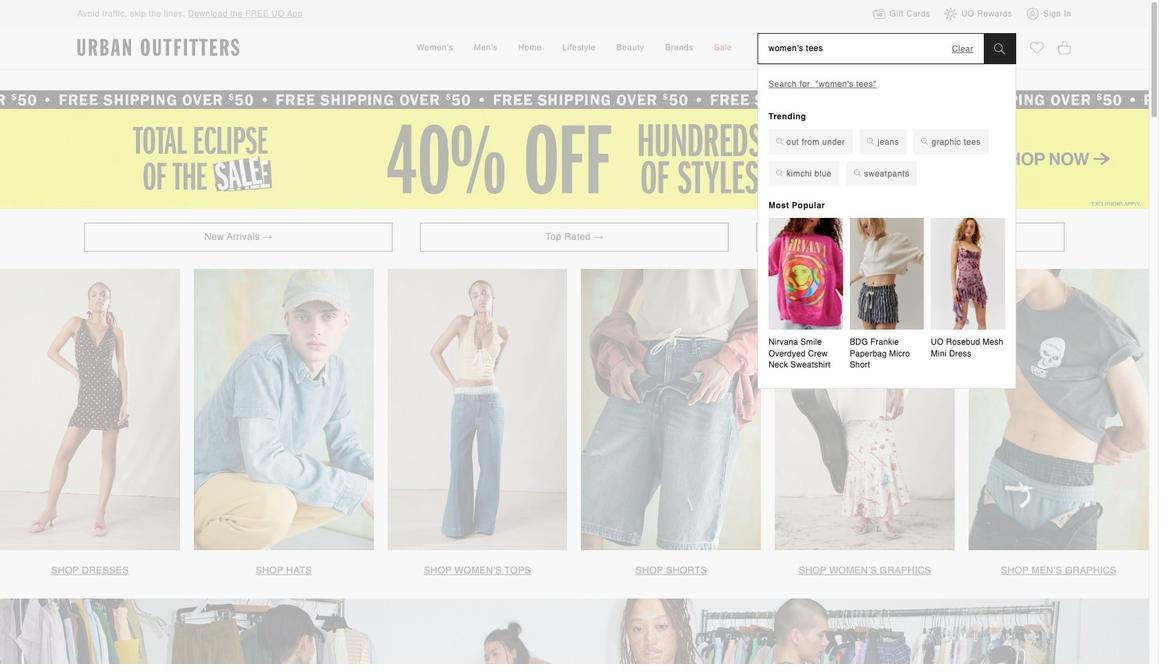 Task type: describe. For each thing, give the bounding box(es) containing it.
1  image from the left
[[0, 269, 180, 551]]

free ship image
[[0, 90, 1149, 109]]

3  image from the left
[[388, 269, 568, 551]]

my shopping bag image
[[1058, 40, 1072, 55]]

trending group
[[769, 129, 1005, 193]]

favorites image
[[1030, 40, 1044, 55]]

main navigation element
[[292, 28, 856, 69]]

Search text field
[[758, 34, 952, 63]]

search image
[[994, 43, 1005, 54]]

bdg frankie paperbag micro short image
[[850, 218, 924, 330]]

40% off 100's of styles image
[[0, 109, 1149, 209]]



Task type: vqa. For each thing, say whether or not it's contained in the screenshot.
SEARCH FIELD
yes



Task type: locate. For each thing, give the bounding box(es) containing it.
2  image from the left
[[194, 269, 374, 551]]

urban outfitters image
[[77, 39, 239, 57]]

shop youniform image
[[0, 599, 1149, 664]]

uo rosebud mesh mini dress image
[[931, 218, 1005, 330]]

group
[[769, 218, 1005, 375]]

nirvana smile overdyed crew neck sweatshirt image
[[769, 218, 843, 330]]

4  image from the left
[[581, 269, 761, 551]]

 image
[[0, 269, 180, 551], [194, 269, 374, 551], [388, 269, 568, 551], [581, 269, 761, 551], [775, 269, 955, 551], [969, 269, 1149, 551]]

None search field
[[758, 34, 984, 63]]

5  image from the left
[[775, 269, 955, 551]]

6  image from the left
[[969, 269, 1149, 551]]



